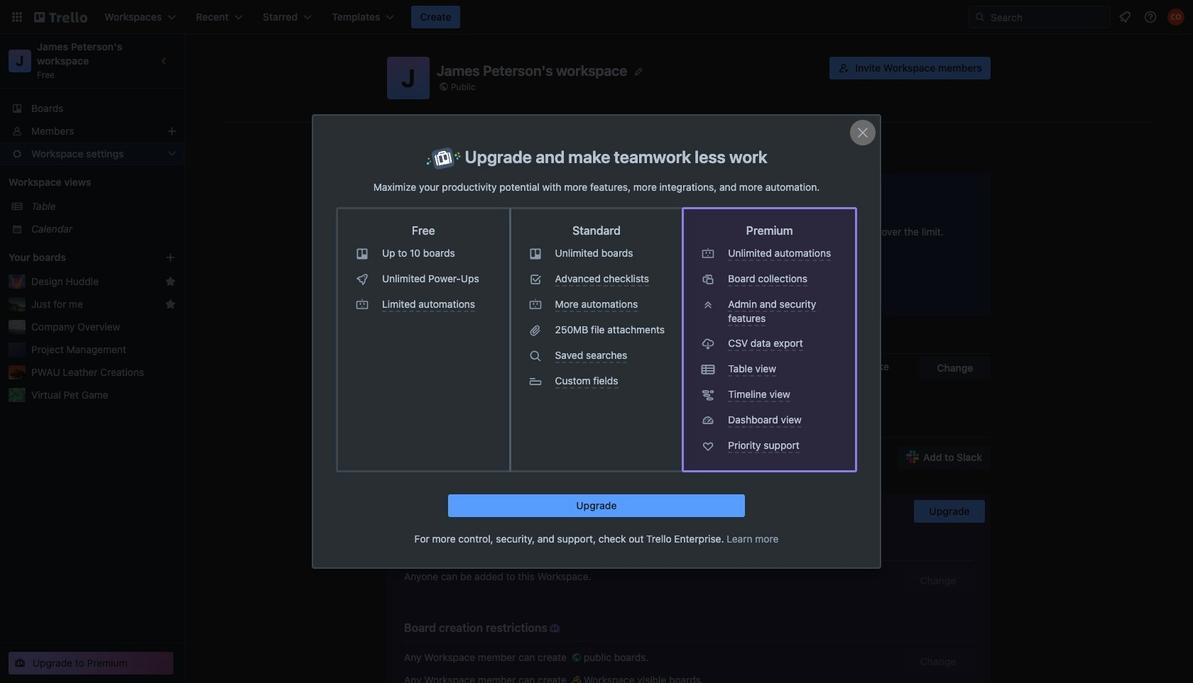 Task type: describe. For each thing, give the bounding box(es) containing it.
sm image
[[569, 651, 584, 665]]

open information menu image
[[1143, 10, 1158, 24]]

Search field
[[986, 7, 1110, 27]]

your boards with 6 items element
[[9, 249, 143, 266]]

2 starred icon image from the top
[[165, 299, 176, 310]]

1 starred icon image from the top
[[165, 276, 176, 288]]

search image
[[974, 11, 986, 23]]

briefcase image
[[426, 147, 461, 170]]

1 horizontal spatial sm image
[[569, 674, 584, 684]]



Task type: locate. For each thing, give the bounding box(es) containing it.
2 vertical spatial sm image
[[569, 674, 584, 684]]

primary element
[[0, 0, 1193, 34]]

0 horizontal spatial sm image
[[547, 622, 562, 636]]

1 vertical spatial sm image
[[547, 622, 562, 636]]

sm image
[[599, 541, 613, 555], [547, 622, 562, 636], [569, 674, 584, 684]]

workspace navigation collapse icon image
[[155, 51, 175, 71]]

0 vertical spatial starred icon image
[[165, 276, 176, 288]]

add board image
[[165, 252, 176, 263]]

christina overa (christinaovera) image
[[1168, 9, 1185, 26]]

close image
[[854, 124, 871, 141]]

starred icon image
[[165, 276, 176, 288], [165, 299, 176, 310]]

2 horizontal spatial sm image
[[599, 541, 613, 555]]

0 notifications image
[[1116, 9, 1133, 26]]

0 vertical spatial sm image
[[599, 541, 613, 555]]

1 vertical spatial starred icon image
[[165, 299, 176, 310]]



Task type: vqa. For each thing, say whether or not it's contained in the screenshot.
the bottom The Or
no



